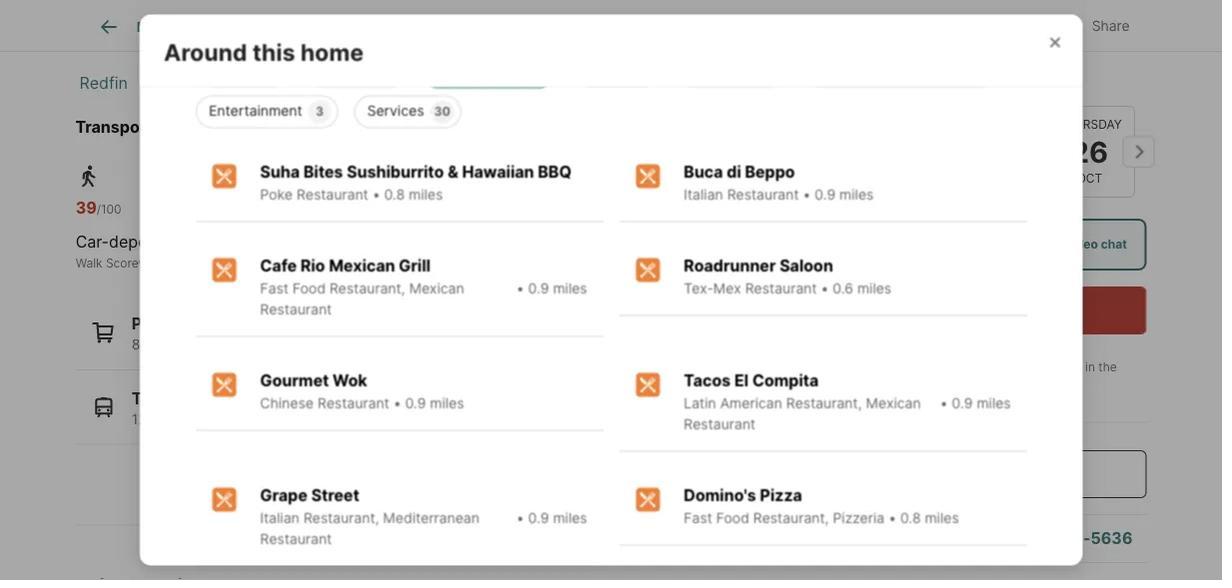 Task type: locate. For each thing, give the bounding box(es) containing it.
redfin link
[[79, 73, 128, 92]]

/100
[[97, 202, 122, 217], [312, 202, 337, 217]]

video
[[1066, 237, 1098, 252]]

home
[[212, 12, 275, 40], [300, 39, 363, 66], [971, 72, 1034, 100]]

home inside dialog
[[300, 39, 363, 66]]

buca
[[684, 163, 723, 182]]

fast down cafe
[[260, 281, 288, 298]]

redfin right my
[[161, 18, 205, 35]]

redfin up transportation
[[79, 73, 128, 92]]

restaurant, down the pizza at the bottom of the page
[[753, 511, 829, 528]]

option
[[571, 55, 657, 88], [673, 55, 785, 88], [801, 55, 997, 88], [834, 219, 975, 271]]

0 horizontal spatial score
[[106, 256, 138, 270]]

/100 up car-
[[97, 202, 122, 217]]

the
[[1099, 360, 1117, 375]]

italian down buca
[[684, 187, 723, 204]]

1 horizontal spatial redfin
[[161, 18, 205, 35]]

in
[[1086, 360, 1095, 375]]

restaurant down bites
[[296, 187, 368, 204]]

restaurant down saloon
[[745, 281, 817, 298]]

chinese
[[260, 396, 313, 413]]

®
[[138, 256, 146, 270], [366, 256, 374, 270]]

0 horizontal spatial ®
[[138, 256, 146, 270]]

oct
[[1077, 171, 1102, 186]]

0.8
[[384, 187, 404, 204], [900, 511, 921, 528]]

grape
[[260, 487, 307, 506]]

0 horizontal spatial transit
[[132, 389, 186, 408]]

restaurant down latin
[[684, 417, 755, 434]]

0.9
[[814, 187, 835, 204], [528, 281, 549, 298], [405, 396, 426, 413], [952, 396, 973, 413], [528, 511, 549, 528]]

0 vertical spatial italian
[[684, 187, 723, 204]]

1 vertical spatial tour
[[1013, 301, 1045, 320]]

0 vertical spatial fast
[[260, 281, 288, 298]]

1 horizontal spatial this
[[252, 39, 295, 66]]

26
[[1071, 134, 1108, 169]]

0 horizontal spatial mexican
[[328, 257, 395, 276]]

1 horizontal spatial food
[[716, 511, 749, 528]]

30 inside in the last 30 days
[[904, 378, 919, 393]]

tour right the schedule
[[1013, 301, 1045, 320]]

2 /100 from the left
[[312, 202, 337, 217]]

1 vertical spatial italian
[[260, 511, 299, 528]]

• inside the suha bites sushiburrito & hawaiian bbq poke restaurant • 0.8 miles
[[372, 187, 380, 204]]

my redfin link
[[97, 15, 205, 39]]

around this home up the clark
[[163, 39, 363, 66]]

restaurant, down cafe rio mexican grill
[[329, 281, 405, 298]]

0.8 up ask a question
[[900, 511, 921, 528]]

1 vertical spatial • 0.9 miles
[[940, 396, 1011, 413]]

mexican down grill
[[409, 281, 464, 298]]

suha
[[260, 163, 299, 182]]

tour right go
[[871, 72, 918, 100]]

go
[[834, 72, 866, 100]]

share button
[[1047, 4, 1147, 45]]

around up nevada
[[163, 39, 247, 66]]

0 vertical spatial • 0.9 miles
[[516, 281, 587, 298]]

score
[[106, 256, 138, 270], [334, 256, 366, 270]]

miles inside domino's pizza fast food restaurant, pizzeria • 0.8 miles
[[925, 511, 959, 528]]

0.9 for cafe rio mexican grill
[[528, 281, 549, 298]]

tour
[[871, 72, 918, 100], [1013, 301, 1045, 320]]

1 horizontal spatial ®
[[366, 256, 374, 270]]

italian inside italian restaurant, mediterranean restaurant
[[260, 511, 299, 528]]

tour inside button
[[1013, 301, 1045, 320]]

list box inside around this home dialog
[[179, 47, 1043, 129]]

walk
[[76, 256, 103, 270]]

1 horizontal spatial home
[[300, 39, 363, 66]]

• 0.9 miles
[[516, 281, 587, 298], [940, 396, 1011, 413], [516, 511, 587, 528]]

beppo
[[745, 163, 795, 182]]

2 score from the left
[[334, 256, 366, 270]]

in the last 30 days
[[880, 360, 1121, 393]]

0 horizontal spatial redfin
[[79, 73, 128, 92]]

• inside domino's pizza fast food restaurant, pizzeria • 0.8 miles
[[888, 511, 896, 528]]

this up the clark
[[252, 39, 295, 66]]

1 vertical spatial mexican
[[409, 281, 464, 298]]

miles inside the suha bites sushiburrito & hawaiian bbq poke restaurant • 0.8 miles
[[408, 187, 443, 204]]

0 vertical spatial 30
[[434, 105, 450, 119]]

list box containing grocery
[[179, 47, 1043, 129]]

35
[[292, 198, 312, 218]]

/100 inside "39 /100"
[[97, 202, 122, 217]]

1 horizontal spatial 0.8
[[900, 511, 921, 528]]

210
[[289, 411, 313, 428]]

1 vertical spatial transit
[[132, 389, 186, 408]]

fast inside fast food restaurant, mexican restaurant
[[260, 281, 288, 298]]

1 tab from the left
[[227, 3, 332, 51]]

dependent
[[109, 232, 191, 252]]

transit down 35 /100
[[292, 256, 330, 270]]

tacos
[[684, 372, 730, 391]]

1 horizontal spatial transit
[[292, 256, 330, 270]]

redfin
[[161, 18, 205, 35], [79, 73, 128, 92]]

list box
[[179, 47, 1043, 129]]

around this home element
[[163, 15, 387, 67]]

999-
[[1052, 529, 1091, 549]]

0 vertical spatial redfin
[[161, 18, 205, 35]]

entertainment
[[208, 103, 302, 120]]

• inside buca di beppo italian restaurant • 0.9 miles
[[803, 187, 810, 204]]

restaurant, inside the latin american restaurant, mexican restaurant
[[786, 396, 862, 413]]

0 vertical spatial mexican
[[328, 257, 395, 276]]

1 vertical spatial 30
[[904, 378, 919, 393]]

/100 for 39
[[97, 202, 122, 217]]

fast down domino's
[[684, 511, 712, 528]]

/100 down bites
[[312, 202, 337, 217]]

buca di beppo italian restaurant • 0.9 miles
[[684, 163, 873, 204]]

0 vertical spatial food
[[292, 281, 325, 298]]

miles
[[408, 187, 443, 204], [839, 187, 873, 204], [553, 281, 587, 298], [857, 281, 891, 298], [430, 396, 464, 413], [976, 396, 1011, 413], [553, 511, 587, 528], [925, 511, 959, 528]]

mexican inside the latin american restaurant, mexican restaurant
[[866, 396, 921, 413]]

saloon
[[779, 257, 833, 276]]

0 horizontal spatial 0.8
[[384, 187, 404, 204]]

food inside fast food restaurant, mexican restaurant
[[292, 281, 325, 298]]

restaurant down wok at the left
[[317, 396, 389, 413]]

0.9 inside gourmet wok chinese restaurant • 0.9 miles
[[405, 396, 426, 413]]

restaurant, inside domino's pizza fast food restaurant, pizzeria • 0.8 miles
[[753, 511, 829, 528]]

transit for transit 120, 121, 207, 208, 209, 210
[[132, 389, 186, 408]]

5
[[318, 336, 327, 353]]

1 horizontal spatial /100
[[312, 202, 337, 217]]

1 horizontal spatial mexican
[[409, 281, 464, 298]]

mexican down last
[[866, 396, 921, 413]]

mexican
[[328, 257, 395, 276], [409, 281, 464, 298], [866, 396, 921, 413]]

italian down grape
[[260, 511, 299, 528]]

30
[[434, 105, 450, 119], [904, 378, 919, 393]]

mexican for tacos
[[866, 396, 921, 413]]

around up the redfin link
[[75, 12, 159, 40]]

0.6
[[832, 281, 853, 298]]

0 horizontal spatial food
[[292, 281, 325, 298]]

• 0.9 miles for compita
[[940, 396, 1011, 413]]

transit up 120,
[[132, 389, 186, 408]]

restaurant inside italian restaurant, mediterranean restaurant
[[260, 532, 332, 549]]

39 /100
[[76, 198, 122, 218]]

0 horizontal spatial 30
[[434, 105, 450, 119]]

24
[[529, 64, 544, 78]]

1 /100 from the left
[[97, 202, 122, 217]]

food down domino's
[[716, 511, 749, 528]]

0 horizontal spatial italian
[[260, 511, 299, 528]]

120,
[[132, 411, 159, 428]]

mexican inside fast food restaurant, mexican restaurant
[[409, 281, 464, 298]]

0 horizontal spatial /100
[[97, 202, 122, 217]]

0.8 inside domino's pizza fast food restaurant, pizzeria • 0.8 miles
[[900, 511, 921, 528]]

8032
[[235, 117, 277, 136]]

2 vertical spatial mexican
[[866, 396, 921, 413]]

grocery
[[317, 62, 369, 79]]

30 right the services
[[434, 105, 450, 119]]

None button
[[846, 105, 937, 199], [945, 106, 1036, 198], [1044, 106, 1135, 198], [846, 105, 937, 199], [945, 106, 1036, 198], [1044, 106, 1135, 198]]

wok
[[332, 372, 367, 391]]

parks
[[330, 336, 367, 353]]

2 horizontal spatial mexican
[[866, 396, 921, 413]]

30 right last
[[904, 378, 919, 393]]

car-dependent walk score ®
[[76, 232, 191, 270]]

groceries,
[[144, 336, 210, 353]]

1 horizontal spatial around
[[163, 39, 247, 66]]

score right "walk"
[[106, 256, 138, 270]]

0 vertical spatial transit
[[292, 256, 330, 270]]

1 horizontal spatial score
[[334, 256, 366, 270]]

89128 link
[[380, 73, 426, 92]]

roadrunner saloon tex-mex restaurant • 0.6 miles
[[684, 257, 891, 298]]

transit inside "transit 120, 121, 207, 208, 209, 210"
[[132, 389, 186, 408]]

restaurant, down street on the bottom of the page
[[303, 511, 379, 528]]

bbq
[[537, 163, 571, 182]]

0 vertical spatial 0.8
[[384, 187, 404, 204]]

&
[[447, 163, 458, 182]]

restaurant,
[[329, 281, 405, 298], [786, 396, 862, 413], [303, 511, 379, 528], [753, 511, 829, 528]]

8
[[132, 336, 140, 353]]

share
[[1092, 17, 1130, 34]]

el
[[734, 372, 748, 391]]

1 vertical spatial food
[[716, 511, 749, 528]]

poke
[[260, 187, 292, 204]]

this
[[164, 12, 207, 40], [252, 39, 295, 66], [923, 72, 966, 100]]

food inside domino's pizza fast food restaurant, pizzeria • 0.8 miles
[[716, 511, 749, 528]]

2 horizontal spatial this
[[923, 72, 966, 100]]

schedule tour button
[[834, 287, 1147, 335]]

restaurant down grape
[[260, 532, 332, 549]]

1 score from the left
[[106, 256, 138, 270]]

35 /100
[[292, 198, 337, 218]]

latin
[[684, 396, 716, 413]]

1 horizontal spatial 30
[[904, 378, 919, 393]]

tab
[[227, 3, 332, 51], [332, 3, 480, 51], [480, 3, 637, 51], [637, 3, 732, 51]]

italian
[[684, 187, 723, 204], [260, 511, 299, 528]]

® up fast food restaurant, mexican restaurant
[[366, 256, 374, 270]]

restaurant up the restaurants,
[[260, 302, 332, 319]]

restaurant, down compita
[[786, 396, 862, 413]]

restaurant, inside fast food restaurant, mexican restaurant
[[329, 281, 405, 298]]

this right my
[[164, 12, 207, 40]]

my redfin tab list
[[75, 0, 748, 51]]

italian inside buca di beppo italian restaurant • 0.9 miles
[[684, 187, 723, 204]]

mexican up fast food restaurant, mexican restaurant
[[328, 257, 395, 276]]

restaurant inside roadrunner saloon tex-mex restaurant • 0.6 miles
[[745, 281, 817, 298]]

score right 'rio'
[[334, 256, 366, 270]]

1 horizontal spatial fast
[[684, 511, 712, 528]]

1 vertical spatial redfin
[[79, 73, 128, 92]]

this right go
[[923, 72, 966, 100]]

go tour this home
[[834, 72, 1034, 100]]

1 horizontal spatial tour
[[1013, 301, 1045, 320]]

food down 'rio'
[[292, 281, 325, 298]]

restaurant inside the latin american restaurant, mexican restaurant
[[684, 417, 755, 434]]

® down dependent
[[138, 256, 146, 270]]

last
[[880, 378, 900, 393]]

restaurant down the beppo
[[727, 187, 799, 204]]

/100 inside 35 /100
[[312, 202, 337, 217]]

sushiburrito
[[346, 163, 444, 182]]

208,
[[223, 411, 252, 428]]

fast
[[260, 281, 288, 298], [684, 511, 712, 528]]

1 vertical spatial fast
[[684, 511, 712, 528]]

0 vertical spatial tour
[[871, 72, 918, 100]]

tab list
[[163, 0, 1059, 23]]

a
[[888, 529, 897, 549]]

0 horizontal spatial fast
[[260, 281, 288, 298]]

0 horizontal spatial tour
[[871, 72, 918, 100]]

• inside gourmet wok chinese restaurant • 0.9 miles
[[393, 396, 401, 413]]

0 horizontal spatial around
[[75, 12, 159, 40]]

1 vertical spatial 0.8
[[900, 511, 921, 528]]

0.8 down sushiburrito
[[384, 187, 404, 204]]

2 ® from the left
[[366, 256, 374, 270]]

1 ® from the left
[[138, 256, 146, 270]]

1 horizontal spatial italian
[[684, 187, 723, 204]]

street
[[311, 487, 359, 506]]



Task type: vqa. For each thing, say whether or not it's contained in the screenshot.
Find inside the Discover the perfect place to rent Find apartments and houses for rent
no



Task type: describe. For each thing, give the bounding box(es) containing it.
23
[[214, 336, 231, 353]]

clark county link
[[249, 73, 348, 92]]

this inside dialog
[[252, 39, 295, 66]]

transportation
[[75, 117, 192, 136]]

3
[[315, 105, 323, 119]]

3 tab from the left
[[480, 3, 637, 51]]

domino's pizza fast food restaurant, pizzeria • 0.8 miles
[[684, 487, 959, 528]]

® inside "car-dependent walk score ®"
[[138, 256, 146, 270]]

grill
[[398, 257, 430, 276]]

suha bites sushiburrito & hawaiian bbq poke restaurant • 0.8 miles
[[260, 163, 571, 204]]

rio
[[300, 257, 325, 276]]

89128
[[380, 73, 426, 92]]

5636
[[1091, 529, 1133, 549]]

miles inside gourmet wok chinese restaurant • 0.9 miles
[[430, 396, 464, 413]]

mexican for cafe
[[409, 281, 464, 298]]

hawaiian
[[462, 163, 534, 182]]

places
[[132, 314, 184, 334]]

0.9 for tacos el compita
[[952, 396, 973, 413]]

nevada link
[[160, 73, 217, 92]]

pizzeria
[[833, 511, 884, 528]]

121,
[[163, 411, 188, 428]]

tex-
[[684, 281, 713, 298]]

via
[[1046, 237, 1063, 252]]

around inside dialog
[[163, 39, 247, 66]]

• inside roadrunner saloon tex-mex restaurant • 0.6 miles
[[821, 281, 829, 298]]

ask a question link
[[854, 529, 970, 549]]

restaurant inside gourmet wok chinese restaurant • 0.9 miles
[[317, 396, 389, 413]]

mex
[[713, 281, 741, 298]]

redfin inside tab list
[[161, 18, 205, 35]]

thursday
[[1057, 117, 1122, 132]]

tour via video chat list box
[[834, 219, 1147, 271]]

county
[[293, 73, 348, 92]]

ave
[[361, 117, 391, 136]]

next image
[[1123, 136, 1155, 168]]

compita
[[752, 372, 818, 391]]

(725)
[[1005, 529, 1048, 549]]

question
[[901, 529, 970, 549]]

around this home inside dialog
[[163, 39, 363, 66]]

207,
[[192, 411, 219, 428]]

or
[[979, 413, 1002, 432]]

highlights
[[208, 63, 275, 80]]

2 horizontal spatial home
[[971, 72, 1034, 100]]

restaurant inside the suha bites sushiburrito & hawaiian bbq poke restaurant • 0.8 miles
[[296, 187, 368, 204]]

around this home dialog
[[139, 0, 1083, 581]]

39
[[76, 198, 97, 218]]

cafe rio mexican grill
[[260, 257, 430, 276]]

transit score ®
[[292, 256, 374, 270]]

gourmet wok chinese restaurant • 0.9 miles
[[260, 372, 464, 413]]

days
[[922, 378, 949, 393]]

my redfin
[[137, 18, 205, 35]]

tour
[[1016, 237, 1043, 252]]

american
[[720, 396, 782, 413]]

fast inside domino's pizza fast food restaurant, pizzeria • 0.8 miles
[[684, 511, 712, 528]]

restaurants,
[[235, 336, 314, 353]]

thursday 26 oct
[[1057, 117, 1122, 186]]

score inside "car-dependent walk score ®"
[[106, 256, 138, 270]]

tour for go
[[871, 72, 918, 100]]

gourmet
[[260, 372, 329, 391]]

restaurant inside buca di beppo italian restaurant • 0.9 miles
[[727, 187, 799, 204]]

ask
[[854, 529, 884, 549]]

roadrunner
[[684, 257, 776, 276]]

tacos el compita
[[684, 372, 818, 391]]

2 tab from the left
[[332, 3, 480, 51]]

clark
[[249, 73, 289, 92]]

0.9 inside buca di beppo italian restaurant • 0.9 miles
[[814, 187, 835, 204]]

around this home up nevada
[[75, 12, 275, 40]]

tab list inside around this home dialog
[[163, 0, 1059, 23]]

0.9 for grape street
[[528, 511, 549, 528]]

grape street
[[260, 487, 359, 506]]

pizza
[[760, 487, 802, 506]]

• 0.9 miles for mexican
[[516, 281, 587, 298]]

places 8 groceries, 23 restaurants, 5 parks
[[132, 314, 367, 353]]

tour via video chat
[[1016, 237, 1127, 252]]

schedule
[[936, 301, 1009, 320]]

30 inside services 30
[[434, 105, 450, 119]]

/100 for 35
[[312, 202, 337, 217]]

schedule tour
[[936, 301, 1045, 320]]

miles inside roadrunner saloon tex-mex restaurant • 0.6 miles
[[857, 281, 891, 298]]

transit for transit score ®
[[292, 256, 330, 270]]

(725) 999-5636 link
[[1005, 529, 1133, 549]]

latin american restaurant, mexican restaurant
[[684, 396, 921, 434]]

transit 120, 121, 207, 208, 209, 210
[[132, 389, 313, 428]]

ask a question
[[854, 529, 970, 549]]

fast food restaurant, mexican restaurant
[[260, 281, 464, 319]]

4 tab from the left
[[637, 3, 732, 51]]

restaurant inside fast food restaurant, mexican restaurant
[[260, 302, 332, 319]]

near
[[196, 117, 231, 136]]

restaurant, inside italian restaurant, mediterranean restaurant
[[303, 511, 379, 528]]

miles inside buca di beppo italian restaurant • 0.9 miles
[[839, 187, 873, 204]]

bites
[[303, 163, 343, 182]]

2 vertical spatial • 0.9 miles
[[516, 511, 587, 528]]

0 horizontal spatial home
[[212, 12, 275, 40]]

tour for schedule
[[1013, 301, 1045, 320]]

chat
[[1101, 237, 1127, 252]]

0 horizontal spatial this
[[164, 12, 207, 40]]

mediterranean
[[383, 511, 479, 528]]

(725) 999-5636
[[1005, 529, 1133, 549]]

0.8 inside the suha bites sushiburrito & hawaiian bbq poke restaurant • 0.8 miles
[[384, 187, 404, 204]]

my
[[137, 18, 158, 35]]

cafe
[[260, 257, 296, 276]]

clark county
[[249, 73, 348, 92]]

transportation near 8032 delightful ave
[[75, 117, 391, 136]]

italian restaurant, mediterranean restaurant
[[260, 511, 479, 549]]



